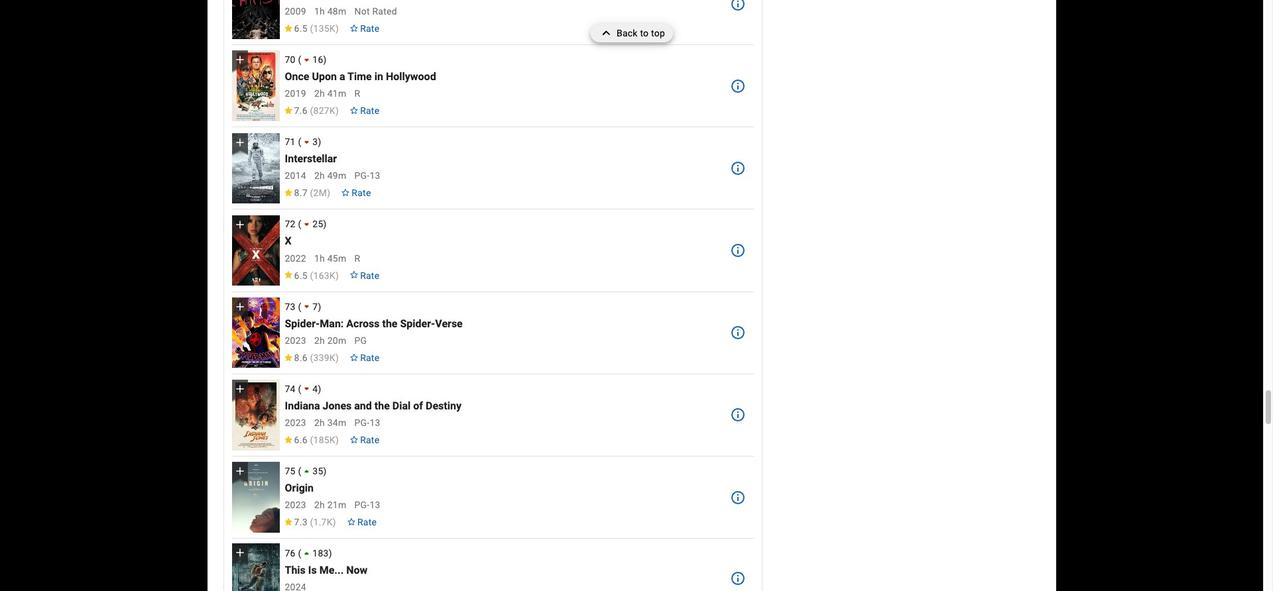 Task type: locate. For each thing, give the bounding box(es) containing it.
6.6
[[294, 435, 308, 446]]

x
[[285, 235, 292, 248]]

2 add image from the top
[[233, 218, 246, 231]]

2 vertical spatial 13
[[370, 500, 381, 511]]

arrow drop down image right 73
[[300, 300, 314, 314]]

3 pg-13 from the top
[[355, 500, 381, 511]]

2 13 from the top
[[370, 418, 381, 428]]

3 pg- from the top
[[355, 500, 370, 511]]

group for indiana jones and the dial of destiny
[[232, 380, 280, 451]]

0 vertical spatial 6.5
[[294, 23, 308, 34]]

6 group from the top
[[232, 463, 280, 533]]

( inside ranking 70 element
[[298, 54, 301, 65]]

the right and
[[375, 400, 390, 412]]

1 vertical spatial arrow drop down image
[[300, 300, 314, 314]]

2009
[[285, 6, 306, 17]]

rate down not rated
[[360, 23, 380, 34]]

1 vertical spatial star inline image
[[284, 519, 293, 526]]

group left 73
[[232, 298, 280, 368]]

1 star inline image from the top
[[284, 354, 293, 361]]

2 2023 from the top
[[285, 418, 306, 428]]

) up me...
[[329, 549, 332, 559]]

star inline image for once upon a time in hollywood
[[284, 107, 293, 114]]

7
[[313, 302, 318, 312]]

man:
[[320, 317, 344, 330]]

6.5 down 2009 at left
[[294, 23, 308, 34]]

74 (
[[285, 384, 301, 395]]

) down "2m"
[[323, 219, 327, 230]]

star inline image left "7.6"
[[284, 107, 293, 114]]

group for origin
[[232, 463, 280, 533]]

back
[[617, 28, 638, 38]]

0 vertical spatial 13
[[370, 171, 381, 181]]

group left x link
[[232, 215, 280, 286]]

the
[[382, 317, 398, 330], [375, 400, 390, 412]]

1 1h from the top
[[314, 6, 325, 17]]

) down 2h 49m
[[327, 188, 330, 199]]

1 imdb rating: 6.5 element from the top
[[284, 23, 339, 34]]

group left 2019
[[232, 51, 280, 121]]

arrow drop down image right 70
[[300, 53, 314, 67]]

2 vertical spatial star border inline image
[[350, 354, 359, 361]]

pg- right 21m
[[355, 500, 370, 511]]

( for 6.6 ( 185k )
[[310, 435, 313, 446]]

expand less image
[[598, 24, 617, 42]]

spider- right the across
[[400, 317, 435, 330]]

star border inline image down pg
[[350, 354, 359, 361]]

) right arrow drop up icon
[[323, 466, 327, 477]]

2 vertical spatial pg-
[[355, 500, 370, 511]]

7.6 ( 827k )
[[294, 106, 339, 116]]

matthew mcconaughey in interstellar (2014) image
[[232, 133, 280, 204]]

star inline image
[[284, 24, 293, 32], [284, 107, 293, 114], [284, 189, 293, 197], [284, 272, 293, 279], [284, 436, 293, 444]]

see more information about this is me... now image
[[730, 571, 746, 587]]

antichrist (2009) image
[[232, 0, 280, 39]]

) up 'upon'
[[323, 54, 327, 65]]

rate right 1.7k
[[357, 517, 377, 528]]

0 vertical spatial star inline image
[[284, 354, 293, 361]]

pg-13 for origin
[[355, 500, 381, 511]]

2023 up 6.6
[[285, 418, 306, 428]]

add image left the 72
[[233, 218, 246, 231]]

( for 73 (
[[298, 302, 301, 312]]

2h 21m
[[314, 500, 347, 511]]

rate button for indiana jones and the dial of destiny
[[344, 428, 385, 452]]

1 13 from the top
[[370, 171, 381, 181]]

star inline image inside imdb rating: 8.7 element
[[284, 189, 293, 197]]

) down 41m
[[336, 106, 339, 116]]

pg-13 for indiana jones and the dial of destiny
[[355, 418, 381, 428]]

star inline image left the 7.3
[[284, 519, 293, 526]]

2 vertical spatial arrow drop down image
[[300, 382, 314, 396]]

1 r from the top
[[355, 88, 360, 99]]

1 2023 from the top
[[285, 336, 306, 346]]

arrow drop down image
[[300, 218, 314, 231], [300, 300, 314, 314]]

star border inline image down 49m on the top left of the page
[[341, 189, 350, 197]]

2h left 21m
[[314, 500, 325, 511]]

dial
[[393, 400, 411, 412]]

pg- down and
[[355, 418, 370, 428]]

2 pg- from the top
[[355, 418, 370, 428]]

upon
[[312, 70, 337, 83]]

25
[[313, 219, 323, 230]]

add image
[[233, 53, 246, 67], [233, 383, 246, 396], [233, 465, 246, 478]]

antonio banderas, harrison ford, mads mikkelsen, ethann isidore, boyd holbrook, phoebe waller-bridge, and shaunette renée wilson in indiana jones and the dial of destiny (2023) image
[[232, 380, 280, 451]]

r right 45m
[[355, 253, 360, 264]]

star inline image inside imdb rating: 8.6 element
[[284, 354, 293, 361]]

1 group from the top
[[232, 51, 280, 121]]

2023 up 8.6
[[285, 336, 306, 346]]

) up interstellar
[[318, 137, 321, 147]]

1 2h from the top
[[314, 88, 325, 99]]

1 arrow drop down image from the top
[[300, 218, 314, 231]]

2 add image from the top
[[233, 383, 246, 396]]

verse
[[435, 317, 463, 330]]

add image left 76
[[233, 546, 246, 559]]

2 group from the top
[[232, 133, 280, 204]]

pg- right 49m on the top left of the page
[[355, 171, 370, 181]]

( for 7.6 ( 827k )
[[310, 106, 313, 116]]

and
[[354, 400, 372, 412]]

arrow drop down image
[[300, 53, 314, 67], [300, 135, 314, 149], [300, 382, 314, 396]]

arrow drop down image right 71
[[300, 135, 314, 149]]

once upon a time in hollywood
[[285, 70, 436, 83]]

rate down indiana jones and the dial of destiny 'link'
[[360, 435, 380, 446]]

rate button for x
[[344, 264, 385, 288]]

( for 71 (
[[298, 137, 301, 147]]

1h for 1h 45m
[[314, 253, 325, 264]]

1 vertical spatial the
[[375, 400, 390, 412]]

3 2023 from the top
[[285, 500, 306, 511]]

rate down in
[[360, 106, 380, 116]]

1 pg- from the top
[[355, 171, 370, 181]]

add image down the antichrist (2009) "image"
[[233, 53, 246, 67]]

add image left 71
[[233, 136, 246, 149]]

6.5 for 6.5 ( 163k )
[[294, 270, 308, 281]]

this is me... now
[[285, 565, 368, 577]]

star border inline image for origin
[[347, 519, 356, 526]]

( inside ranking 71 element
[[298, 137, 301, 147]]

1 vertical spatial r
[[355, 253, 360, 264]]

me...
[[319, 565, 344, 577]]

) inside ranking 72 element
[[323, 219, 327, 230]]

) inside ranking 71 element
[[318, 137, 321, 147]]

the inside 'link'
[[375, 400, 390, 412]]

rate button
[[344, 17, 385, 41], [344, 99, 385, 123], [336, 181, 376, 205], [344, 264, 385, 288], [344, 346, 385, 370], [344, 428, 385, 452], [341, 511, 382, 535]]

1h left 45m
[[314, 253, 325, 264]]

star inline image for indiana jones and the dial of destiny
[[284, 436, 293, 444]]

star inline image inside the imdb rating: 7.3 'element'
[[284, 519, 293, 526]]

rate for origin
[[357, 517, 377, 528]]

183
[[313, 549, 329, 559]]

3
[[313, 137, 318, 147]]

2 2h from the top
[[314, 171, 325, 181]]

) inside ranking 76 element
[[329, 549, 332, 559]]

is
[[308, 565, 317, 577]]

3 arrow drop down image from the top
[[300, 382, 314, 396]]

2h left 41m
[[314, 88, 325, 99]]

8.6 ( 339k )
[[294, 353, 339, 363]]

spider-man: across the spider-verse
[[285, 317, 463, 330]]

pg- for origin
[[355, 500, 370, 511]]

0 vertical spatial arrow drop down image
[[300, 218, 314, 231]]

( for 76 (
[[298, 549, 301, 559]]

7 group from the top
[[232, 544, 280, 592]]

21m
[[327, 500, 347, 511]]

imdb rating: 6.5 element down 2009 at left
[[284, 23, 339, 34]]

13 for indiana jones and the dial of destiny
[[370, 418, 381, 428]]

1 vertical spatial add image
[[233, 383, 246, 396]]

3 star inline image from the top
[[284, 189, 293, 197]]

2 pg-13 from the top
[[355, 418, 381, 428]]

2 vertical spatial add image
[[233, 465, 246, 478]]

spider-man: across the spider-verse link
[[285, 317, 463, 330]]

add image for x
[[233, 218, 246, 231]]

spider-
[[285, 317, 320, 330], [400, 317, 435, 330]]

0 horizontal spatial spider-
[[285, 317, 320, 330]]

the right the across
[[382, 317, 398, 330]]

group for once upon a time in hollywood
[[232, 51, 280, 121]]

imdb rating: 8.7 element
[[284, 188, 330, 199]]

star border inline image right 163k
[[350, 272, 359, 279]]

moved up 183 in ranking element
[[300, 547, 329, 561]]

13 right 49m on the top left of the page
[[370, 171, 381, 181]]

2 vertical spatial pg-13
[[355, 500, 381, 511]]

r
[[355, 88, 360, 99], [355, 253, 360, 264]]

1 vertical spatial star border inline image
[[341, 189, 350, 197]]

pg-13 down and
[[355, 418, 381, 428]]

star inline image down 2022
[[284, 272, 293, 279]]

0 vertical spatial 1h
[[314, 6, 325, 17]]

2 star inline image from the top
[[284, 519, 293, 526]]

interstellar link
[[285, 153, 337, 165]]

2h 41m
[[314, 88, 347, 99]]

pg- for interstellar
[[355, 171, 370, 181]]

star inline image
[[284, 354, 293, 361], [284, 519, 293, 526]]

4 star inline image from the top
[[284, 272, 293, 279]]

2 star inline image from the top
[[284, 107, 293, 114]]

imdb rating: 6.5 element down 2022
[[284, 270, 339, 281]]

( inside ranking 73 element
[[298, 302, 301, 312]]

34m
[[327, 418, 347, 428]]

pg-13 right 49m on the top left of the page
[[355, 171, 381, 181]]

13 down indiana jones and the dial of destiny 'link'
[[370, 418, 381, 428]]

4
[[313, 384, 318, 395]]

star border inline image
[[350, 24, 359, 32], [341, 189, 350, 197], [350, 354, 359, 361]]

rate right "2m"
[[352, 188, 371, 199]]

2 1h from the top
[[314, 253, 325, 264]]

( for 8.6 ( 339k )
[[310, 353, 313, 363]]

0 vertical spatial pg-
[[355, 171, 370, 181]]

6.5 down 2022
[[294, 270, 308, 281]]

13
[[370, 171, 381, 181], [370, 418, 381, 428], [370, 500, 381, 511]]

0 vertical spatial r
[[355, 88, 360, 99]]

star border inline image down not
[[350, 24, 359, 32]]

star inline image inside imdb rating: 6.6 element
[[284, 436, 293, 444]]

rate
[[360, 23, 380, 34], [360, 106, 380, 116], [352, 188, 371, 199], [360, 270, 380, 281], [360, 353, 380, 363], [360, 435, 380, 446], [357, 517, 377, 528]]

8.6
[[294, 353, 308, 363]]

moved down 3 in ranking element
[[300, 135, 318, 149]]

1h left 48m
[[314, 6, 325, 17]]

add image left 74
[[233, 383, 246, 396]]

in
[[375, 70, 383, 83]]

4 group from the top
[[232, 298, 280, 368]]

1 vertical spatial arrow drop down image
[[300, 135, 314, 149]]

add image
[[233, 136, 246, 149], [233, 218, 246, 231], [233, 300, 246, 314], [233, 546, 246, 559]]

rate down pg
[[360, 353, 380, 363]]

2 arrow drop down image from the top
[[300, 135, 314, 149]]

star inline image for interstellar
[[284, 189, 293, 197]]

pg-13
[[355, 171, 381, 181], [355, 418, 381, 428], [355, 500, 381, 511]]

star inline image left 6.6
[[284, 436, 293, 444]]

add image left 75
[[233, 465, 246, 478]]

75 (
[[285, 466, 301, 477]]

) down 48m
[[336, 23, 339, 34]]

2 imdb rating: 6.5 element from the top
[[284, 270, 339, 281]]

spider- down moved down 7 in ranking element
[[285, 317, 320, 330]]

add image left 73
[[233, 300, 246, 314]]

2 vertical spatial 2023
[[285, 500, 306, 511]]

3 group from the top
[[232, 215, 280, 286]]

star border inline image right 827k
[[350, 107, 359, 114]]

2 arrow drop down image from the top
[[300, 300, 314, 314]]

1h
[[314, 6, 325, 17], [314, 253, 325, 264]]

1 vertical spatial 13
[[370, 418, 381, 428]]

rate right 163k
[[360, 270, 380, 281]]

( inside ranking 76 element
[[298, 549, 301, 559]]

13 right 21m
[[370, 500, 381, 511]]

135k
[[313, 23, 336, 34]]

2h
[[314, 88, 325, 99], [314, 171, 325, 181], [314, 336, 325, 346], [314, 418, 325, 428], [314, 500, 325, 511]]

3 2h from the top
[[314, 336, 325, 346]]

group left 76
[[232, 544, 280, 592]]

star inline image down 2009 at left
[[284, 24, 293, 32]]

4 add image from the top
[[233, 546, 246, 559]]

73 (
[[285, 302, 301, 312]]

moved down 7 in ranking element
[[300, 300, 318, 314]]

add image for interstellar
[[233, 136, 246, 149]]

star border inline image right 185k
[[350, 436, 359, 444]]

see more information about origin image
[[730, 490, 746, 506]]

73
[[285, 302, 296, 312]]

arrow drop down image right the 72
[[300, 218, 314, 231]]

3 add image from the top
[[233, 300, 246, 314]]

2h left the 34m
[[314, 418, 325, 428]]

imdb rating: 6.5 element
[[284, 23, 339, 34], [284, 270, 339, 281]]

2m
[[313, 188, 327, 199]]

8.7 ( 2m )
[[294, 188, 330, 199]]

group
[[232, 51, 280, 121], [232, 133, 280, 204], [232, 215, 280, 286], [232, 298, 280, 368], [232, 380, 280, 451], [232, 463, 280, 533], [232, 544, 280, 592]]

1 pg-13 from the top
[[355, 171, 381, 181]]

2 spider- from the left
[[400, 317, 435, 330]]

r down time
[[355, 88, 360, 99]]

5 star inline image from the top
[[284, 436, 293, 444]]

rated
[[372, 6, 397, 17]]

1 add image from the top
[[233, 136, 246, 149]]

arrow drop down image right 74
[[300, 382, 314, 396]]

( inside ranking 75 "element"
[[298, 466, 301, 477]]

2h up "2m"
[[314, 171, 325, 181]]

to
[[640, 28, 649, 38]]

now
[[346, 565, 368, 577]]

ranking 71 element
[[285, 135, 722, 149]]

add image for spider-man: across the spider-verse
[[233, 300, 246, 314]]

1 vertical spatial imdb rating: 6.5 element
[[284, 270, 339, 281]]

5 2h from the top
[[314, 500, 325, 511]]

1 6.5 from the top
[[294, 23, 308, 34]]

1 vertical spatial pg-13
[[355, 418, 381, 428]]

arrow drop down image for x
[[300, 218, 314, 231]]

top
[[651, 28, 665, 38]]

35
[[313, 466, 323, 477]]

) up indiana
[[318, 384, 321, 395]]

rate button for once upon a time in hollywood
[[344, 99, 385, 123]]

star inline image left 8.6
[[284, 354, 293, 361]]

2 6.5 from the top
[[294, 270, 308, 281]]

ranking 76 element
[[285, 547, 722, 561]]

0 vertical spatial star border inline image
[[350, 24, 359, 32]]

41m
[[327, 88, 347, 99]]

star inline image inside the imdb rating: 7.6 element
[[284, 107, 293, 114]]

0 vertical spatial 2023
[[285, 336, 306, 346]]

1 vertical spatial 2023
[[285, 418, 306, 428]]

pg-13 right 21m
[[355, 500, 381, 511]]

origin link
[[285, 482, 314, 495]]

3 13 from the top
[[370, 500, 381, 511]]

1 vertical spatial 6.5
[[294, 270, 308, 281]]

group for x
[[232, 215, 280, 286]]

ranking 73 element
[[285, 300, 722, 314]]

2 r from the top
[[355, 253, 360, 264]]

2h left 20m
[[314, 336, 325, 346]]

1 vertical spatial 1h
[[314, 253, 325, 264]]

1 vertical spatial pg-
[[355, 418, 370, 428]]

) down the 34m
[[336, 435, 339, 446]]

5 group from the top
[[232, 380, 280, 451]]

(
[[310, 23, 313, 34], [298, 54, 301, 65], [310, 106, 313, 116], [298, 137, 301, 147], [310, 188, 313, 199], [298, 219, 301, 230], [310, 270, 313, 281], [298, 302, 301, 312], [310, 353, 313, 363], [298, 384, 301, 395], [310, 435, 313, 446], [298, 466, 301, 477], [310, 517, 313, 528], [298, 549, 301, 559]]

star border inline image
[[350, 107, 359, 114], [350, 272, 359, 279], [350, 436, 359, 444], [347, 519, 356, 526]]

indiana jones and the dial of destiny link
[[285, 400, 462, 413]]

group left 74
[[232, 380, 280, 451]]

) inside ranking 70 element
[[323, 54, 327, 65]]

0 vertical spatial add image
[[233, 53, 246, 67]]

( inside ranking 72 element
[[298, 219, 301, 230]]

6.6 ( 185k )
[[294, 435, 339, 446]]

6.5 ( 135k )
[[294, 23, 339, 34]]

0 vertical spatial the
[[382, 317, 398, 330]]

4 2h from the top
[[314, 418, 325, 428]]

) down 20m
[[336, 353, 339, 363]]

group left 2014
[[232, 133, 280, 204]]

group left 75
[[232, 463, 280, 533]]

star inline image left the 8.7
[[284, 189, 293, 197]]

1 horizontal spatial spider-
[[400, 317, 435, 330]]

2h 34m
[[314, 418, 347, 428]]

the for and
[[375, 400, 390, 412]]

x link
[[285, 235, 292, 248]]

0 vertical spatial pg-13
[[355, 171, 381, 181]]

0 vertical spatial arrow drop down image
[[300, 53, 314, 67]]

( inside ranking 74 element
[[298, 384, 301, 395]]

) up "man:"
[[318, 302, 321, 312]]

0 vertical spatial imdb rating: 6.5 element
[[284, 23, 339, 34]]

1 arrow drop down image from the top
[[300, 53, 314, 67]]

arrow drop down image for indiana jones and the dial of destiny
[[300, 382, 314, 396]]

2023 down origin link
[[285, 500, 306, 511]]

1 add image from the top
[[233, 53, 246, 67]]

star border inline image right 1.7k
[[347, 519, 356, 526]]



Task type: describe. For each thing, give the bounding box(es) containing it.
arrow drop down image for once upon a time in hollywood
[[300, 53, 314, 67]]

group for this is me... now
[[232, 544, 280, 592]]

once
[[285, 70, 309, 83]]

1 star inline image from the top
[[284, 24, 293, 32]]

a
[[340, 70, 345, 83]]

7.3
[[294, 517, 308, 528]]

aunjanue ellis-taylor in origin (2023) image
[[232, 463, 280, 533]]

imdb rating: 6.6 element
[[284, 435, 339, 446]]

time
[[348, 70, 372, 83]]

oscar isaac, andy samberg, jake johnson, daniel kaluuya, hailee steinfeld, karan soni, shameik moore, and issa rae in spider-man: across the spider-verse (2023) image
[[232, 298, 280, 368]]

rate button for spider-man: across the spider-verse
[[344, 346, 385, 370]]

48m
[[327, 6, 347, 17]]

add image for once
[[233, 53, 246, 67]]

star border inline image for spider-man: across the spider-verse
[[350, 354, 359, 361]]

indiana
[[285, 400, 320, 412]]

( for 74 (
[[298, 384, 301, 395]]

this
[[285, 565, 306, 577]]

1 spider- from the left
[[285, 317, 320, 330]]

71 (
[[285, 137, 301, 147]]

74
[[285, 384, 296, 395]]

2014
[[285, 171, 306, 181]]

2023 for indiana
[[285, 418, 306, 428]]

2h for once upon a time in hollywood
[[314, 88, 325, 99]]

destiny
[[426, 400, 462, 412]]

moved down 4 in ranking element
[[300, 382, 318, 396]]

this is me... now link
[[285, 565, 368, 577]]

r for x
[[355, 253, 360, 264]]

of
[[413, 400, 423, 412]]

75
[[285, 466, 296, 477]]

2h for indiana jones and the dial of destiny
[[314, 418, 325, 428]]

star inline image for x
[[284, 272, 293, 279]]

pg- for indiana jones and the dial of destiny
[[355, 418, 370, 428]]

imdb rating: 7.3 element
[[284, 517, 336, 528]]

76
[[285, 549, 296, 559]]

( for 7.3 ( 1.7k )
[[310, 517, 313, 528]]

arrow drop up image
[[300, 547, 314, 561]]

not
[[355, 6, 370, 17]]

star inline image for origin
[[284, 519, 293, 526]]

) down 45m
[[336, 270, 339, 281]]

3 add image from the top
[[233, 465, 246, 478]]

rate for indiana jones and the dial of destiny
[[360, 435, 380, 446]]

imdb rating: 7.6 element
[[284, 106, 339, 116]]

back to top button
[[590, 24, 673, 42]]

827k
[[313, 106, 336, 116]]

70 (
[[285, 54, 301, 65]]

45m
[[327, 253, 347, 264]]

star border inline image for x
[[350, 272, 359, 279]]

76 (
[[285, 549, 301, 559]]

interstellar
[[285, 153, 337, 165]]

rate button for interstellar
[[336, 181, 376, 205]]

see more information about indiana jones and the dial of destiny image
[[730, 408, 746, 423]]

1.7k
[[313, 517, 333, 528]]

indiana jones and the dial of destiny
[[285, 400, 462, 412]]

7.3 ( 1.7k )
[[294, 517, 336, 528]]

ranking 72 element
[[285, 218, 722, 231]]

1h 45m
[[314, 253, 347, 264]]

origin
[[285, 482, 314, 495]]

16
[[313, 54, 323, 65]]

2h for spider-man: across the spider-verse
[[314, 336, 325, 346]]

) inside ranking 73 element
[[318, 302, 321, 312]]

1h 48m
[[314, 6, 347, 17]]

) inside ranking 75 "element"
[[323, 466, 327, 477]]

2019
[[285, 88, 306, 99]]

arrow drop down image for spider-man: across the spider-verse
[[300, 300, 314, 314]]

rate for spider-man: across the spider-verse
[[360, 353, 380, 363]]

339k
[[313, 353, 336, 363]]

13 for interstellar
[[370, 171, 381, 181]]

2h 20m
[[314, 336, 347, 346]]

2h 49m
[[314, 171, 347, 181]]

13 for origin
[[370, 500, 381, 511]]

7.6
[[294, 106, 308, 116]]

jennifer lopez in this is me... now (2024) image
[[232, 544, 280, 592]]

rate button for origin
[[341, 511, 382, 535]]

20m
[[327, 336, 347, 346]]

6.5 ( 163k )
[[294, 270, 339, 281]]

8.7
[[294, 188, 308, 199]]

49m
[[327, 171, 347, 181]]

( for 70 (
[[298, 54, 301, 65]]

( for 75 (
[[298, 466, 301, 477]]

see more information about x image
[[730, 243, 746, 259]]

r for once upon a time in hollywood
[[355, 88, 360, 99]]

arrow drop down image for interstellar
[[300, 135, 314, 149]]

72
[[285, 219, 296, 230]]

2022
[[285, 253, 306, 264]]

163k
[[313, 270, 336, 281]]

2023 for spider-
[[285, 336, 306, 346]]

moved down 25 in ranking element
[[300, 218, 323, 231]]

6.5 for 6.5 ( 135k )
[[294, 23, 308, 34]]

2h for interstellar
[[314, 171, 325, 181]]

185k
[[313, 435, 336, 446]]

group for interstellar
[[232, 133, 280, 204]]

add image for indiana
[[233, 383, 246, 396]]

) inside ranking 74 element
[[318, 384, 321, 395]]

pg
[[355, 336, 367, 346]]

ranking 74 element
[[285, 382, 722, 396]]

mia goth in x (2022) image
[[232, 215, 280, 286]]

across
[[346, 317, 380, 330]]

( for 6.5 ( 135k )
[[310, 23, 313, 34]]

moved up 35 in ranking element
[[300, 465, 323, 479]]

back to top
[[617, 28, 665, 38]]

( for 8.7 ( 2m )
[[310, 188, 313, 199]]

group for spider-man: across the spider-verse
[[232, 298, 280, 368]]

72 (
[[285, 219, 301, 230]]

rate for x
[[360, 270, 380, 281]]

rate for interstellar
[[352, 188, 371, 199]]

the for across
[[382, 317, 398, 330]]

see more information about once upon a time in hollywood image
[[730, 78, 746, 94]]

see more information about interstellar image
[[730, 160, 746, 176]]

see more information about spider-man: across the spider-verse image
[[730, 325, 746, 341]]

70
[[285, 54, 296, 65]]

pg-13 for interstellar
[[355, 171, 381, 181]]

ranking 75 element
[[285, 465, 722, 479]]

jones
[[323, 400, 352, 412]]

star border inline image for indiana jones and the dial of destiny
[[350, 436, 359, 444]]

once upon a time in hollywood link
[[285, 70, 436, 83]]

1h for 1h 48m
[[314, 6, 325, 17]]

71
[[285, 137, 296, 147]]

star border inline image for interstellar
[[341, 189, 350, 197]]

star border inline image for once upon a time in hollywood
[[350, 107, 359, 114]]

star inline image for spider-man: across the spider-verse
[[284, 354, 293, 361]]

brad pitt, leonardo dicaprio, al pacino, quentin tarantino, kurt russell, dakota fanning, damon herriman, timothy olyphant, harley quinn smith, kansas bowling, madisen beaty, mike moh, josephine valentina clark, sydney sweeney, michaela sprague, margot robbie, kayla radomski, ryan ramirez, margaret qualley, and julia butters in once upon a time in hollywood (2019) image
[[232, 51, 280, 121]]

not rated
[[355, 6, 397, 17]]

arrow drop up image
[[300, 465, 314, 479]]

rate for once upon a time in hollywood
[[360, 106, 380, 116]]

( for 6.5 ( 163k )
[[310, 270, 313, 281]]

( for 72 (
[[298, 219, 301, 230]]

hollywood
[[386, 70, 436, 83]]

moved down 16 in ranking element
[[300, 53, 323, 67]]

imdb rating: 8.6 element
[[284, 353, 339, 363]]

2h for origin
[[314, 500, 325, 511]]

add image for this is me... now
[[233, 546, 246, 559]]

see more information about antichrist image
[[730, 0, 746, 12]]

) down 21m
[[333, 517, 336, 528]]

ranking 70 element
[[285, 53, 722, 67]]



Task type: vqa. For each thing, say whether or not it's contained in the screenshot.


